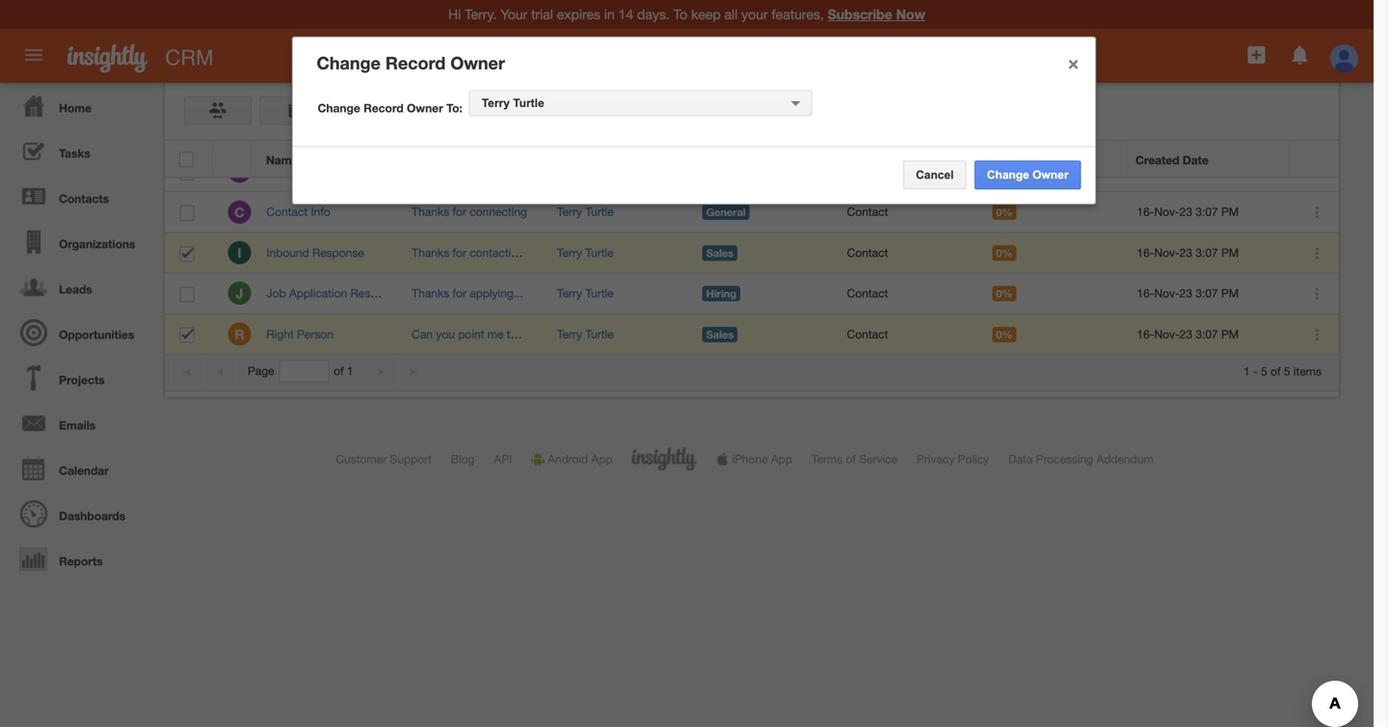 Task type: describe. For each thing, give the bounding box(es) containing it.
job
[[267, 286, 286, 300]]

× button
[[1058, 43, 1089, 82]]

owner for change record owner to:
[[407, 101, 443, 115]]

crm
[[165, 45, 214, 70]]

1 23 from the top
[[1180, 164, 1193, 178]]

items
[[1294, 364, 1322, 378]]

reports link
[[5, 536, 154, 581]]

right person link
[[267, 327, 343, 341]]

turtle for j
[[586, 286, 614, 300]]

opportunities link
[[5, 310, 154, 355]]

general
[[707, 206, 746, 219]]

all
[[487, 51, 502, 65]]

blog link
[[451, 452, 475, 466]]

0% cell for thanks for connecting
[[978, 192, 1122, 233]]

to
[[507, 327, 517, 341]]

1 - 5 of 5 items
[[1244, 364, 1322, 378]]

contact cell for i
[[832, 233, 978, 273]]

1 16-nov-23 3:07 pm cell from the top
[[1122, 151, 1291, 192]]

rate
[[1024, 153, 1050, 167]]

general cell
[[688, 192, 832, 233]]

record for change record owner to:
[[364, 101, 404, 115]]

c for cold email
[[235, 164, 245, 179]]

1 horizontal spatial of
[[846, 452, 856, 466]]

-
[[1254, 364, 1258, 378]]

j link
[[228, 282, 251, 305]]

response inside the j row
[[351, 286, 402, 300]]

point
[[458, 327, 484, 341]]

customer support
[[336, 452, 432, 466]]

16-nov-23 3:07 pm for thanks for contacting us.
[[1137, 246, 1239, 259]]

open rate
[[991, 153, 1050, 167]]

thanks for applying... link
[[412, 286, 523, 300]]

page
[[248, 364, 274, 378]]

r row
[[165, 314, 1339, 355]]

0% inside the j row
[[997, 287, 1013, 300]]

of 1
[[334, 364, 354, 378]]

emails link
[[5, 400, 154, 446]]

j row
[[165, 273, 1339, 314]]

1 1 from the left
[[347, 364, 354, 378]]

1 column header from the left
[[213, 142, 252, 178]]

terry turtle link for c
[[557, 205, 614, 219]]

terry turtle for i
[[557, 246, 614, 259]]

16-nov-23 3:07 pm cell for thanks for connecting
[[1122, 192, 1291, 233]]

record for change record owner
[[386, 53, 446, 73]]

privacy
[[917, 452, 955, 466]]

right
[[540, 327, 563, 341]]

terry turtle for c
[[557, 205, 614, 219]]

change for change owner
[[987, 168, 1030, 181]]

terry inside "button"
[[482, 97, 510, 110]]

for inside the j row
[[453, 286, 467, 300]]

created
[[1136, 153, 1180, 167]]

inbound
[[267, 246, 309, 259]]

subscribe
[[828, 6, 893, 22]]

terms of service link
[[812, 452, 898, 466]]

3:07 inside the j row
[[1196, 286, 1219, 300]]

turtle for i
[[586, 246, 614, 259]]

cold email
[[267, 164, 323, 178]]

service
[[859, 452, 898, 466]]

i row
[[165, 233, 1339, 273]]

×
[[1068, 51, 1080, 74]]

sales cell for r
[[688, 314, 832, 355]]

change for change record owner
[[317, 53, 381, 73]]

android app link
[[531, 452, 613, 466]]

created date
[[1136, 153, 1209, 167]]

notifications image
[[1289, 43, 1312, 67]]

2 1 from the left
[[1244, 364, 1250, 378]]

pm inside the j row
[[1222, 286, 1239, 300]]

opportunities
[[59, 328, 134, 341]]

can you point me to the right person?
[[412, 327, 609, 341]]

0% cell for thanks for contacting us.
[[978, 233, 1122, 273]]

email
[[294, 164, 323, 178]]

hiring
[[707, 287, 737, 300]]

app for android app
[[592, 452, 613, 466]]

data processing addendum link
[[1009, 452, 1154, 466]]

subscribe now
[[828, 6, 926, 22]]

cold
[[267, 164, 291, 178]]

type
[[900, 153, 925, 167]]

home
[[59, 101, 92, 115]]

3:07 for thanks for connecting
[[1196, 205, 1219, 219]]

data
[[1009, 452, 1033, 466]]

r link
[[228, 322, 251, 346]]

thanks inside the j row
[[412, 286, 449, 300]]

me
[[488, 327, 504, 341]]

inbound response link
[[267, 246, 374, 259]]

2 c row from the top
[[165, 192, 1339, 233]]

contact info
[[267, 205, 330, 219]]

organizations
[[59, 237, 135, 251]]

terry for c
[[557, 205, 582, 219]]

android app
[[548, 452, 613, 466]]

response inside i "row"
[[312, 246, 364, 259]]

you
[[436, 327, 455, 341]]

connecting
[[470, 205, 527, 219]]

3:07 for can you point me to the right person?
[[1196, 327, 1219, 341]]

1 nov- from the top
[[1155, 164, 1180, 178]]

contact cell for j
[[832, 273, 978, 314]]

4 0% cell from the top
[[978, 273, 1122, 314]]

dashboards link
[[5, 491, 154, 536]]

contact cell for r
[[832, 314, 978, 355]]

cold email link
[[267, 164, 332, 178]]

change owner
[[987, 168, 1069, 181]]

change record owner to:
[[318, 101, 463, 115]]

16-nov-23 3:07 pm for can you point me to the right person?
[[1137, 327, 1239, 341]]

thanks for connecting
[[412, 205, 527, 219]]

leads
[[59, 283, 92, 296]]

nov- for thanks for connecting
[[1155, 205, 1180, 219]]

terry for j
[[557, 286, 582, 300]]

contacts link
[[5, 174, 154, 219]]

for for i
[[453, 246, 467, 259]]

projects link
[[5, 355, 154, 400]]

terry turtle for r
[[557, 327, 614, 341]]

right person
[[267, 327, 333, 341]]

0% for thanks for connecting
[[997, 206, 1013, 219]]

processing
[[1036, 452, 1094, 466]]

api link
[[494, 452, 512, 466]]

calendar link
[[5, 446, 154, 491]]

contacts
[[59, 192, 109, 205]]

terms
[[812, 452, 843, 466]]

hiring cell
[[688, 273, 832, 314]]

right
[[267, 327, 294, 341]]

the
[[520, 327, 537, 341]]



Task type: vqa. For each thing, say whether or not it's contained in the screenshot.
5.
no



Task type: locate. For each thing, give the bounding box(es) containing it.
terry turtle link right us.
[[557, 246, 614, 259]]

4 23 from the top
[[1180, 286, 1193, 300]]

job application response thanks for applying...
[[267, 286, 523, 300]]

1 c row from the top
[[165, 151, 1339, 192]]

0 horizontal spatial column header
[[213, 142, 252, 178]]

turtle inside the r row
[[586, 327, 614, 341]]

for left applying...
[[453, 286, 467, 300]]

j
[[236, 286, 243, 302]]

2 horizontal spatial of
[[1271, 364, 1281, 378]]

sales inside the r row
[[707, 328, 734, 341]]

terry for i
[[557, 246, 582, 259]]

5 left items
[[1284, 364, 1291, 378]]

navigation
[[0, 83, 154, 581]]

1 vertical spatial record
[[364, 101, 404, 115]]

3:07 for thanks for contacting us.
[[1196, 246, 1219, 259]]

terry turtle right us.
[[557, 246, 614, 259]]

1 3:07 from the top
[[1196, 164, 1219, 178]]

sales cell down hiring
[[688, 314, 832, 355]]

1
[[347, 364, 354, 378], [1244, 364, 1250, 378]]

c left cold
[[235, 164, 245, 179]]

4 contact cell from the top
[[832, 314, 978, 355]]

record
[[386, 53, 446, 73], [364, 101, 404, 115]]

1 vertical spatial change
[[318, 101, 360, 115]]

i
[[238, 245, 242, 261]]

sales down hiring
[[707, 328, 734, 341]]

2 3:07 from the top
[[1196, 205, 1219, 219]]

16-
[[1137, 164, 1155, 178], [1137, 205, 1155, 219], [1137, 246, 1155, 259], [1137, 286, 1155, 300], [1137, 327, 1155, 341]]

nov- for can you point me to the right person?
[[1155, 327, 1180, 341]]

open
[[991, 153, 1021, 167]]

owner for change record owner
[[451, 53, 505, 73]]

0 vertical spatial c link
[[228, 160, 251, 183]]

2 column header from the left
[[1290, 142, 1338, 178]]

r
[[235, 326, 244, 342]]

contact inside the j row
[[847, 286, 888, 300]]

5 23 from the top
[[1180, 327, 1193, 341]]

2 app from the left
[[771, 452, 793, 466]]

4 nov- from the top
[[1155, 286, 1180, 300]]

owner up to: on the left top of page
[[451, 53, 505, 73]]

owner left to: on the left top of page
[[407, 101, 443, 115]]

app for iphone app
[[771, 452, 793, 466]]

0 horizontal spatial 1
[[347, 364, 354, 378]]

16-nov-23 3:07 pm inside i "row"
[[1137, 246, 1239, 259]]

thanks inside i "row"
[[412, 246, 449, 259]]

1 sales cell from the top
[[688, 233, 832, 273]]

5 16-nov-23 3:07 pm cell from the top
[[1122, 314, 1291, 355]]

4 16-nov-23 3:07 pm from the top
[[1137, 286, 1239, 300]]

applying...
[[470, 286, 523, 300]]

c link
[[228, 160, 251, 183], [228, 200, 251, 224]]

3 3:07 from the top
[[1196, 246, 1219, 259]]

us.
[[528, 246, 543, 259]]

16- for can you point me to the right person?
[[1137, 327, 1155, 341]]

2 0% from the top
[[997, 206, 1013, 219]]

terry
[[482, 97, 510, 110], [557, 205, 582, 219], [557, 246, 582, 259], [557, 286, 582, 300], [557, 327, 582, 341]]

terry turtle inside c row
[[557, 205, 614, 219]]

i link
[[228, 241, 251, 264]]

0 vertical spatial change
[[317, 53, 381, 73]]

for inside i "row"
[[453, 246, 467, 259]]

change for change record owner to:
[[318, 101, 360, 115]]

response
[[312, 246, 364, 259], [351, 286, 402, 300]]

terry inside i "row"
[[557, 246, 582, 259]]

support
[[390, 452, 432, 466]]

0% inside i "row"
[[997, 247, 1013, 259]]

terry turtle inside i "row"
[[557, 246, 614, 259]]

sales up hiring
[[707, 247, 734, 259]]

of right terms
[[846, 452, 856, 466]]

16-nov-23 3:07 pm cell
[[1122, 151, 1291, 192], [1122, 192, 1291, 233], [1122, 233, 1291, 273], [1122, 273, 1291, 314], [1122, 314, 1291, 355]]

record up 'change record owner to:'
[[386, 53, 446, 73]]

contacting
[[470, 246, 524, 259]]

5 nov- from the top
[[1155, 327, 1180, 341]]

sales for i
[[707, 247, 734, 259]]

now
[[896, 6, 926, 22]]

change record owner
[[317, 53, 505, 73]]

23
[[1180, 164, 1193, 178], [1180, 205, 1193, 219], [1180, 246, 1193, 259], [1180, 286, 1193, 300], [1180, 327, 1193, 341]]

2 sales from the top
[[707, 328, 734, 341]]

1 16- from the top
[[1137, 164, 1155, 178]]

contact for i
[[847, 246, 888, 259]]

can you point me to the right person? link
[[412, 327, 609, 341]]

1 0% cell from the top
[[978, 151, 1122, 192]]

terry turtle
[[482, 97, 545, 110], [557, 205, 614, 219], [557, 246, 614, 259], [557, 286, 614, 300], [557, 327, 614, 341]]

3 0% from the top
[[997, 247, 1013, 259]]

contact for r
[[847, 327, 888, 341]]

for left contacting
[[453, 246, 467, 259]]

1 horizontal spatial column header
[[1290, 142, 1338, 178]]

2 nov- from the top
[[1155, 205, 1180, 219]]

16- inside the j row
[[1137, 286, 1155, 300]]

3 contact cell from the top
[[832, 273, 978, 314]]

nov- for thanks for contacting us.
[[1155, 246, 1180, 259]]

customer support link
[[336, 452, 432, 466]]

thanks up can
[[412, 286, 449, 300]]

iphone app link
[[716, 452, 793, 466]]

2 vertical spatial thanks
[[412, 286, 449, 300]]

terry turtle link up person?
[[557, 286, 614, 300]]

2 vertical spatial change
[[987, 168, 1030, 181]]

1 c link from the top
[[228, 160, 251, 183]]

0 vertical spatial record
[[386, 53, 446, 73]]

calendar
[[59, 464, 109, 477]]

2 16-nov-23 3:07 pm from the top
[[1137, 205, 1239, 219]]

1 terry turtle link from the top
[[557, 205, 614, 219]]

0% inside the r row
[[997, 328, 1013, 341]]

sales for r
[[707, 328, 734, 341]]

16-nov-23 3:07 pm cell for can you point me to the right person?
[[1122, 314, 1291, 355]]

23 for thanks for contacting us.
[[1180, 246, 1193, 259]]

3 16- from the top
[[1137, 246, 1155, 259]]

0 horizontal spatial app
[[592, 452, 613, 466]]

c for contact info
[[235, 204, 245, 220]]

info
[[311, 205, 330, 219]]

3 pm from the top
[[1222, 246, 1239, 259]]

16- inside i "row"
[[1137, 246, 1155, 259]]

sales cell down general
[[688, 233, 832, 273]]

3 terry turtle link from the top
[[557, 286, 614, 300]]

2 0% cell from the top
[[978, 192, 1122, 233]]

1 vertical spatial c
[[235, 204, 245, 220]]

1 down 'job application response' link
[[347, 364, 354, 378]]

0% cell
[[978, 151, 1122, 192], [978, 192, 1122, 233], [978, 233, 1122, 273], [978, 273, 1122, 314], [978, 314, 1122, 355]]

terry up person?
[[557, 286, 582, 300]]

all link
[[468, 41, 526, 76]]

application
[[289, 286, 347, 300]]

3 0% cell from the top
[[978, 233, 1122, 273]]

0% cell for can you point me to the right person?
[[978, 314, 1122, 355]]

for for c
[[453, 205, 467, 219]]

1 vertical spatial response
[[351, 286, 402, 300]]

leads link
[[5, 264, 154, 310]]

2 16-nov-23 3:07 pm cell from the top
[[1122, 192, 1291, 233]]

4 16-nov-23 3:07 pm cell from the top
[[1122, 273, 1291, 314]]

4 3:07 from the top
[[1196, 286, 1219, 300]]

terry right the
[[557, 327, 582, 341]]

0 vertical spatial for
[[453, 205, 467, 219]]

pm inside the r row
[[1222, 327, 1239, 341]]

sales cell
[[688, 233, 832, 273], [688, 314, 832, 355]]

1 vertical spatial for
[[453, 246, 467, 259]]

emails
[[59, 419, 96, 432]]

turtle for c
[[586, 205, 614, 219]]

None checkbox
[[180, 165, 194, 180], [180, 246, 194, 262], [180, 287, 194, 302], [180, 165, 194, 180], [180, 246, 194, 262], [180, 287, 194, 302]]

record down change record owner
[[364, 101, 404, 115]]

subscribe now link
[[828, 6, 926, 22]]

to:
[[447, 101, 463, 115]]

projects
[[59, 373, 105, 387]]

0 horizontal spatial of
[[334, 364, 344, 378]]

pm
[[1222, 164, 1239, 178], [1222, 205, 1239, 219], [1222, 246, 1239, 259], [1222, 286, 1239, 300], [1222, 327, 1239, 341]]

5 right the -
[[1261, 364, 1268, 378]]

change owner button
[[975, 161, 1081, 190]]

for inside c row
[[453, 205, 467, 219]]

1 horizontal spatial app
[[771, 452, 793, 466]]

c row up the j row
[[165, 192, 1339, 233]]

3 nov- from the top
[[1155, 246, 1180, 259]]

column header
[[213, 142, 252, 178], [1290, 142, 1338, 178]]

2 horizontal spatial owner
[[1033, 168, 1069, 181]]

terry right connecting
[[557, 205, 582, 219]]

2 c link from the top
[[228, 200, 251, 224]]

terry for r
[[557, 327, 582, 341]]

terry turtle right the
[[557, 327, 614, 341]]

5 0% cell from the top
[[978, 314, 1122, 355]]

23 for thanks for connecting
[[1180, 205, 1193, 219]]

0 vertical spatial c
[[235, 164, 245, 179]]

1 thanks from the top
[[412, 205, 449, 219]]

privacy policy link
[[917, 452, 990, 466]]

3 thanks from the top
[[412, 286, 449, 300]]

1 horizontal spatial owner
[[451, 53, 505, 73]]

row containing name
[[165, 142, 1338, 178]]

1 pm from the top
[[1222, 164, 1239, 178]]

terry turtle link for r
[[557, 327, 614, 341]]

pm for can you point me to the right person?
[[1222, 327, 1239, 341]]

contact cell
[[832, 192, 978, 233], [832, 233, 978, 273], [832, 273, 978, 314], [832, 314, 978, 355]]

terry turtle button
[[469, 90, 813, 116]]

turtle for r
[[586, 327, 614, 341]]

tasks
[[59, 147, 90, 160]]

1 vertical spatial owner
[[407, 101, 443, 115]]

16-nov-23 3:07 pm for thanks for connecting
[[1137, 205, 1239, 219]]

nov- inside the r row
[[1155, 327, 1180, 341]]

addendum
[[1097, 452, 1154, 466]]

terry turtle inside the j row
[[557, 286, 614, 300]]

terry turtle link right the
[[557, 327, 614, 341]]

None checkbox
[[179, 152, 194, 167], [180, 205, 194, 221], [180, 328, 194, 343], [179, 152, 194, 167], [180, 205, 194, 221], [180, 328, 194, 343]]

16-nov-23 3:07 pm inside the j row
[[1137, 286, 1239, 300]]

iphone
[[732, 452, 768, 466]]

policy
[[958, 452, 990, 466]]

change down open
[[987, 168, 1030, 181]]

2 sales cell from the top
[[688, 314, 832, 355]]

terry turtle link right connecting
[[557, 205, 614, 219]]

c link for cold email
[[228, 160, 251, 183]]

nov- inside i "row"
[[1155, 246, 1180, 259]]

3:07 inside i "row"
[[1196, 246, 1219, 259]]

terry turtle for j
[[557, 286, 614, 300]]

2 23 from the top
[[1180, 205, 1193, 219]]

4 0% from the top
[[997, 287, 1013, 300]]

1 vertical spatial thanks
[[412, 246, 449, 259]]

1 horizontal spatial 5
[[1284, 364, 1291, 378]]

tasks link
[[5, 128, 154, 174]]

iphone app
[[732, 452, 793, 466]]

1 sales from the top
[[707, 247, 734, 259]]

23 inside the j row
[[1180, 286, 1193, 300]]

2 c from the top
[[235, 204, 245, 220]]

thanks for connecting link
[[412, 205, 527, 219]]

contact inside i "row"
[[847, 246, 888, 259]]

16-nov-23 3:07 pm cell for thanks for contacting us.
[[1122, 233, 1291, 273]]

1 vertical spatial sales cell
[[688, 314, 832, 355]]

0%
[[997, 165, 1013, 178], [997, 206, 1013, 219], [997, 247, 1013, 259], [997, 287, 1013, 300], [997, 328, 1013, 341]]

1 app from the left
[[592, 452, 613, 466]]

terry turtle inside "button"
[[482, 97, 545, 110]]

inbound response
[[267, 246, 364, 259]]

5 16-nov-23 3:07 pm from the top
[[1137, 327, 1239, 341]]

response up 'job application response' link
[[312, 246, 364, 259]]

3 for from the top
[[453, 286, 467, 300]]

0% for thanks for contacting us.
[[997, 247, 1013, 259]]

pm for thanks for connecting
[[1222, 205, 1239, 219]]

thanks up thanks for contacting us.
[[412, 205, 449, 219]]

home link
[[5, 83, 154, 128]]

row
[[165, 142, 1338, 178]]

1 16-nov-23 3:07 pm from the top
[[1137, 164, 1239, 178]]

3 16-nov-23 3:07 pm from the top
[[1137, 246, 1239, 259]]

data processing addendum
[[1009, 452, 1154, 466]]

1 0% from the top
[[997, 165, 1013, 178]]

0 horizontal spatial owner
[[407, 101, 443, 115]]

app right android
[[592, 452, 613, 466]]

android
[[548, 452, 588, 466]]

23 for can you point me to the right person?
[[1180, 327, 1193, 341]]

5 3:07 from the top
[[1196, 327, 1219, 341]]

contact for j
[[847, 286, 888, 300]]

terry turtle up person?
[[557, 286, 614, 300]]

api
[[494, 452, 512, 466]]

customer
[[336, 452, 387, 466]]

2 thanks from the top
[[412, 246, 449, 259]]

thanks for contacting us. link
[[412, 246, 543, 259]]

row group containing c
[[165, 151, 1339, 355]]

3 16-nov-23 3:07 pm cell from the top
[[1122, 233, 1291, 273]]

1 vertical spatial sales
[[707, 328, 734, 341]]

of right the -
[[1271, 364, 1281, 378]]

terry inside the j row
[[557, 286, 582, 300]]

2 pm from the top
[[1222, 205, 1239, 219]]

contact cell for c
[[832, 192, 978, 233]]

1 horizontal spatial 1
[[1244, 364, 1250, 378]]

for
[[453, 205, 467, 219], [453, 246, 467, 259], [453, 286, 467, 300]]

2 vertical spatial for
[[453, 286, 467, 300]]

1 for from the top
[[453, 205, 467, 219]]

5 pm from the top
[[1222, 327, 1239, 341]]

terry right to: on the left top of page
[[482, 97, 510, 110]]

thanks for i
[[412, 246, 449, 259]]

contact inside the r row
[[847, 327, 888, 341]]

terry turtle inside the r row
[[557, 327, 614, 341]]

terry inside the r row
[[557, 327, 582, 341]]

3 23 from the top
[[1180, 246, 1193, 259]]

terms of service
[[812, 452, 898, 466]]

contact
[[267, 205, 308, 219], [847, 205, 888, 219], [847, 246, 888, 259], [847, 286, 888, 300], [847, 327, 888, 341]]

nov- inside the j row
[[1155, 286, 1180, 300]]

c link left cold
[[228, 160, 251, 183]]

cancel button
[[904, 161, 967, 190]]

reports
[[59, 554, 103, 568]]

sales inside i "row"
[[707, 247, 734, 259]]

2 terry turtle link from the top
[[557, 246, 614, 259]]

1 left the -
[[1244, 364, 1250, 378]]

thanks up job application response thanks for applying...
[[412, 246, 449, 259]]

turtle inside i "row"
[[586, 246, 614, 259]]

c up i link
[[235, 204, 245, 220]]

5 0% from the top
[[997, 328, 1013, 341]]

16- for thanks for contacting us.
[[1137, 246, 1155, 259]]

c row up general
[[165, 151, 1339, 192]]

0 horizontal spatial 5
[[1261, 364, 1268, 378]]

23 inside i "row"
[[1180, 246, 1193, 259]]

app
[[592, 452, 613, 466], [771, 452, 793, 466]]

0 vertical spatial thanks
[[412, 205, 449, 219]]

cell
[[397, 151, 542, 192], [542, 151, 688, 192], [688, 151, 832, 192], [832, 151, 978, 192], [165, 233, 213, 273], [165, 314, 213, 355]]

terry right us.
[[557, 246, 582, 259]]

owner down rate
[[1033, 168, 1069, 181]]

owner
[[451, 53, 505, 73], [407, 101, 443, 115], [1033, 168, 1069, 181]]

terry turtle link
[[557, 205, 614, 219], [557, 246, 614, 259], [557, 286, 614, 300], [557, 327, 614, 341]]

4 16- from the top
[[1137, 286, 1155, 300]]

3:07
[[1196, 164, 1219, 178], [1196, 205, 1219, 219], [1196, 246, 1219, 259], [1196, 286, 1219, 300], [1196, 327, 1219, 341]]

0 vertical spatial response
[[312, 246, 364, 259]]

app right iphone
[[771, 452, 793, 466]]

0 vertical spatial sales cell
[[688, 233, 832, 273]]

navigation containing home
[[0, 83, 154, 581]]

23 inside the r row
[[1180, 327, 1193, 341]]

16- for thanks for connecting
[[1137, 205, 1155, 219]]

sales cell for i
[[688, 233, 832, 273]]

row group
[[165, 151, 1339, 355]]

5 16- from the top
[[1137, 327, 1155, 341]]

c link up i link
[[228, 200, 251, 224]]

2 5 from the left
[[1284, 364, 1291, 378]]

turtle inside the j row
[[586, 286, 614, 300]]

thanks
[[412, 205, 449, 219], [412, 246, 449, 259], [412, 286, 449, 300]]

terry turtle link for i
[[557, 246, 614, 259]]

of down right person link
[[334, 364, 344, 378]]

change up 'change record owner to:'
[[317, 53, 381, 73]]

template type
[[846, 153, 925, 167]]

change up email
[[318, 101, 360, 115]]

turtle inside "terry turtle" "button"
[[513, 97, 545, 110]]

can
[[412, 327, 433, 341]]

pm for thanks for contacting us.
[[1222, 246, 1239, 259]]

0 vertical spatial sales
[[707, 247, 734, 259]]

pm inside i "row"
[[1222, 246, 1239, 259]]

terry turtle down all link
[[482, 97, 545, 110]]

2 vertical spatial owner
[[1033, 168, 1069, 181]]

owner inside change owner button
[[1033, 168, 1069, 181]]

contact for c
[[847, 205, 888, 219]]

2 for from the top
[[453, 246, 467, 259]]

0 vertical spatial owner
[[451, 53, 505, 73]]

c row
[[165, 151, 1339, 192], [165, 192, 1339, 233]]

terry turtle right connecting
[[557, 205, 614, 219]]

turtle
[[513, 97, 545, 110], [586, 205, 614, 219], [586, 246, 614, 259], [586, 286, 614, 300], [586, 327, 614, 341]]

response right application
[[351, 286, 402, 300]]

1 5 from the left
[[1261, 364, 1268, 378]]

person?
[[566, 327, 609, 341]]

for left connecting
[[453, 205, 467, 219]]

change inside change owner button
[[987, 168, 1030, 181]]

4 pm from the top
[[1222, 286, 1239, 300]]

16- inside the r row
[[1137, 327, 1155, 341]]

2 16- from the top
[[1137, 205, 1155, 219]]

1 contact cell from the top
[[832, 192, 978, 233]]

4 terry turtle link from the top
[[557, 327, 614, 341]]

1 c from the top
[[235, 164, 245, 179]]

dashboards
[[59, 509, 126, 523]]

2 contact cell from the top
[[832, 233, 978, 273]]

name
[[266, 153, 299, 167]]

c link for contact info
[[228, 200, 251, 224]]

job application response link
[[267, 286, 412, 300]]

3:07 inside the r row
[[1196, 327, 1219, 341]]

0% for can you point me to the right person?
[[997, 328, 1013, 341]]

date
[[1183, 153, 1209, 167]]

terry turtle link for j
[[557, 286, 614, 300]]

thanks for contacting us.
[[412, 246, 543, 259]]

16-nov-23 3:07 pm inside the r row
[[1137, 327, 1239, 341]]

thanks for c
[[412, 205, 449, 219]]

1 vertical spatial c link
[[228, 200, 251, 224]]



